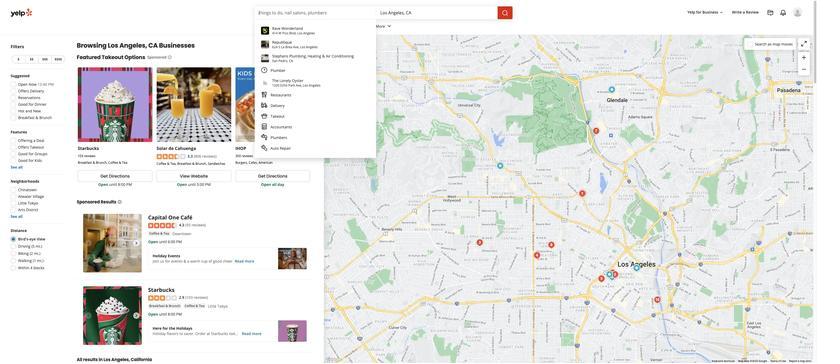 Task type: vqa. For each thing, say whether or not it's contained in the screenshot.
the middle THE STARBUCKS
yes



Task type: describe. For each thing, give the bounding box(es) containing it.
previous image for capital one café
[[85, 240, 92, 247]]

get for ihop
[[258, 173, 265, 179]]

1 vertical spatial angeles,
[[111, 357, 130, 363]]

see for good
[[11, 165, 17, 170]]

join
[[153, 259, 159, 264]]

read inside "here for the holidays holiday flavors to savor. order at starbucks today. read more"
[[242, 331, 251, 336]]

restaurants inside business categories element
[[258, 24, 279, 29]]

(806
[[194, 154, 201, 159]]

(103
[[185, 295, 193, 300]]

plumbing,
[[289, 54, 307, 59]]

24 clock v2 image
[[261, 67, 267, 73]]

1 horizontal spatial 16 info v2 image
[[168, 55, 172, 59]]

6:00
[[168, 239, 175, 244]]

0 horizontal spatial 16 info v2 image
[[117, 200, 122, 204]]

starbucks inside "here for the holidays holiday flavors to savor. order at starbucks today. read more"
[[211, 331, 228, 336]]

for for the
[[163, 326, 168, 331]]

option group containing distance
[[9, 228, 66, 272]]

1 vertical spatial of
[[779, 360, 781, 363]]

$$$
[[42, 57, 48, 62]]

open inside group
[[18, 82, 28, 87]]

starbucks for starbucks
[[148, 287, 175, 294]]

results
[[101, 199, 116, 205]]

1 vertical spatial little tokyo
[[208, 304, 228, 309]]

district
[[26, 207, 38, 212]]

in
[[99, 357, 103, 363]]

24 plumbers v2 image
[[261, 134, 267, 141]]

0 horizontal spatial breakfast & brunch
[[18, 115, 52, 120]]

0 vertical spatial 8:00
[[118, 182, 125, 187]]

sandwiches
[[208, 162, 225, 166]]

all for offers takeout
[[18, 165, 23, 170]]

map
[[738, 360, 744, 363]]

fixins soul kitchen - los angeles image
[[596, 274, 607, 284]]

reviews) for capital one café
[[192, 223, 206, 228]]

california
[[131, 357, 152, 363]]

for for business
[[696, 10, 702, 15]]

website
[[191, 173, 208, 179]]

stephens
[[272, 54, 288, 59]]

repair
[[280, 146, 291, 151]]

day
[[278, 182, 284, 187]]

los right in
[[104, 357, 111, 363]]

browsing
[[77, 41, 107, 50]]

keyboard shortcuts
[[712, 360, 735, 363]]

until down breakfast & brunch button
[[159, 312, 167, 317]]

google image
[[325, 356, 343, 363]]

none field near
[[380, 10, 493, 16]]

for for groups
[[29, 151, 34, 156]]

distance
[[11, 228, 27, 233]]

businesses
[[159, 41, 195, 50]]

little inside group
[[18, 201, 27, 206]]

takeout link
[[258, 111, 373, 122]]

rave
[[272, 26, 281, 31]]

search as map moves
[[755, 41, 793, 47]]

see all for arts
[[11, 214, 23, 219]]

offering a deal
[[18, 138, 44, 143]]

1 vertical spatial open until 8:00 pm
[[148, 312, 182, 317]]

los inside rave wonderland 414 w pico blvd, los angeles
[[297, 31, 303, 35]]

los inside the lonely oyster 1320 echo park ave, los angeles
[[303, 83, 308, 88]]

$$$$
[[55, 57, 62, 62]]

shortcuts
[[724, 360, 735, 363]]

(1
[[33, 258, 36, 263]]

directions for ihop
[[267, 173, 287, 179]]

the
[[169, 326, 175, 331]]

republique
[[272, 40, 292, 45]]

zoom in image
[[801, 54, 808, 61]]

ihop link
[[236, 145, 246, 151]]

chinatown
[[18, 187, 37, 192]]

1 vertical spatial restaurants link
[[258, 90, 373, 100]]

takeout for featured takeout options
[[102, 54, 123, 61]]

ihop image
[[604, 269, 615, 280]]

open until 6:00 pm
[[148, 239, 182, 244]]

1 vertical spatial takeout
[[271, 114, 285, 119]]

reviews) for starbucks
[[194, 295, 208, 300]]

0 vertical spatial starbucks link
[[78, 145, 99, 151]]

tea inside starbucks 103 reviews breakfast & brunch, coffee & tea
[[122, 160, 127, 165]]

24 accountants v2 image
[[261, 124, 267, 130]]

cafes,
[[249, 160, 258, 165]]

1 vertical spatial starbucks link
[[148, 287, 175, 294]]

open left day
[[261, 182, 271, 187]]

within
[[18, 265, 29, 271]]

reviews for ihop
[[242, 154, 253, 158]]

events
[[171, 259, 183, 264]]

starbucks for starbucks 103 reviews breakfast & brunch, coffee & tea
[[78, 145, 99, 151]]

echo
[[280, 83, 288, 88]]

bestia image
[[652, 295, 663, 305]]

coffee & tea for coffee & tea button to the left
[[149, 231, 169, 236]]

& inside holiday events join us for events & a warm cup of good cheer read more
[[184, 259, 186, 264]]

group containing features
[[9, 130, 66, 170]]

business
[[703, 10, 718, 15]]

terms of use
[[771, 360, 786, 363]]

(5
[[31, 244, 35, 249]]

brunch inside button
[[169, 304, 180, 308]]

16 chevron down v2 image
[[720, 10, 724, 15]]

takeout for offers takeout
[[30, 145, 44, 150]]

driving
[[18, 244, 30, 249]]

1 horizontal spatial view
[[180, 173, 190, 179]]

events
[[168, 253, 180, 258]]

$$
[[30, 57, 34, 62]]

w
[[279, 31, 282, 35]]

delivery inside group
[[30, 88, 44, 94]]

los up featured takeout options
[[108, 41, 118, 50]]

auto
[[271, 146, 279, 151]]

1 horizontal spatial coffee & tea link
[[184, 303, 206, 309]]

plumbers
[[271, 135, 287, 140]]

cheer
[[223, 259, 233, 264]]

s
[[279, 45, 280, 49]]

directions for starbucks
[[109, 173, 130, 179]]

atwater village
[[18, 194, 44, 199]]

tea for the top coffee & tea link
[[164, 231, 169, 236]]

open down the view website
[[177, 182, 187, 187]]

groups
[[35, 151, 47, 156]]

report a map error
[[790, 360, 812, 363]]

options
[[124, 54, 145, 61]]

solar de cahuenga
[[157, 145, 196, 151]]

0 horizontal spatial ca
[[148, 41, 158, 50]]

of inside holiday events join us for events & a warm cup of good cheer read more
[[209, 259, 212, 264]]

republique 624 s la brea ave, los angeles
[[272, 40, 318, 49]]

walking (1 mi.)
[[18, 258, 44, 263]]

breakfast inside starbucks 103 reviews breakfast & brunch, coffee & tea
[[78, 160, 92, 165]]

good for groups
[[18, 151, 47, 156]]

24 food v2 image
[[261, 92, 267, 98]]

1 vertical spatial restaurants
[[271, 92, 291, 98]]

los inside "republique 624 s la brea ave, los angeles"
[[300, 45, 305, 49]]

within 4 blocks
[[18, 265, 44, 271]]

1 vertical spatial tokyo
[[217, 304, 228, 309]]

sponsored for sponsored
[[147, 55, 167, 60]]

good for reservations
[[18, 102, 28, 107]]

bacari silverlake image
[[577, 188, 588, 199]]

angeles for republique
[[306, 45, 318, 49]]

open down breakfast & brunch button
[[148, 312, 158, 317]]

read inside holiday events join us for events & a warm cup of good cheer read more
[[235, 259, 244, 264]]

next image for capital one café
[[133, 240, 140, 247]]

at
[[207, 331, 210, 336]]

angeles for rave wonderland
[[303, 31, 315, 35]]

a for write
[[743, 10, 745, 15]]

0 horizontal spatial coffee & tea button
[[148, 231, 170, 236]]

1 vertical spatial 8:00
[[168, 312, 175, 317]]

yelp for business
[[688, 10, 718, 15]]

view website
[[180, 173, 208, 179]]

1 vertical spatial all
[[272, 182, 277, 187]]

bird's-
[[18, 237, 29, 242]]

until up the results
[[109, 182, 117, 187]]

new
[[33, 108, 41, 114]]

café
[[181, 214, 192, 221]]

offers for offers takeout
[[18, 145, 29, 150]]

offers delivery
[[18, 88, 44, 94]]

san
[[272, 59, 278, 63]]

breakfast inside button
[[149, 304, 165, 308]]

mi.) for walking (1 mi.)
[[37, 258, 44, 263]]

2 good from the top
[[18, 151, 28, 156]]

write a review link
[[730, 8, 761, 17]]

mi.) for biking (2 mi.)
[[34, 251, 40, 256]]

see for arts
[[11, 214, 17, 219]]

0 vertical spatial angeles,
[[119, 41, 147, 50]]

103
[[78, 154, 83, 158]]

use
[[782, 360, 786, 363]]

us
[[160, 259, 164, 264]]

map for moves
[[773, 41, 781, 47]]

brunch inside group
[[39, 115, 52, 120]]

stephens plumbing, heating & air conditioning san pedro, ca
[[272, 54, 354, 63]]

burgers,
[[236, 160, 248, 165]]

blocks
[[33, 265, 44, 271]]

moves
[[782, 41, 793, 47]]

breakfast & brunch link
[[148, 303, 181, 309]]

business categories element
[[254, 19, 803, 35]]

report a map error link
[[790, 360, 812, 363]]

tokyo inside group
[[28, 201, 38, 206]]

1 horizontal spatial little
[[208, 304, 216, 309]]

holidays
[[176, 326, 192, 331]]

review
[[746, 10, 759, 15]]

get directions for starbucks
[[100, 173, 130, 179]]

coffee inside starbucks 103 reviews breakfast & brunch, coffee & tea
[[108, 160, 118, 165]]

1 horizontal spatial coffee & tea button
[[184, 303, 206, 309]]

slideshow element for capital one café
[[83, 214, 142, 273]]

capital one café
[[148, 214, 192, 221]]



Task type: locate. For each thing, give the bounding box(es) containing it.
2 get directions link from the left
[[236, 170, 310, 182]]

holiday events join us for events & a warm cup of good cheer read more
[[153, 253, 254, 264]]

24 delivery v2 image
[[261, 102, 267, 109]]

& inside group
[[36, 115, 38, 120]]

featured takeout options
[[77, 54, 145, 61]]

1 vertical spatial delivery
[[271, 103, 285, 108]]

view up open until 5:00 pm
[[180, 173, 190, 179]]

slideshow element for starbucks
[[83, 287, 142, 345]]

good
[[213, 259, 222, 264]]

1 horizontal spatial get directions
[[258, 173, 287, 179]]

0 vertical spatial starbucks
[[78, 145, 99, 151]]

a right write
[[743, 10, 745, 15]]

cahuenga
[[175, 145, 196, 151]]

map right as
[[773, 41, 781, 47]]

mi.) right (5
[[36, 244, 42, 249]]

0 vertical spatial sponsored
[[147, 55, 167, 60]]

see all down arts
[[11, 214, 23, 219]]

for left "the"
[[163, 326, 168, 331]]

write a review
[[732, 10, 759, 15]]

group containing neighborhoods
[[9, 179, 66, 219]]

get directions link down starbucks 103 reviews breakfast & brunch, coffee & tea
[[78, 170, 152, 182]]

1 next image from the top
[[133, 240, 140, 247]]

coffee & tea button down 2.9 (103 reviews)
[[184, 303, 206, 309]]

0 horizontal spatial coffee & tea
[[149, 231, 169, 236]]

tea,
[[170, 162, 176, 166]]

ca
[[148, 41, 158, 50], [289, 59, 293, 63]]

restaurants down echo
[[271, 92, 291, 98]]

read right cheer
[[235, 259, 244, 264]]

map left error
[[800, 360, 806, 363]]

angeles inside the lonely oyster 1320 echo park ave, los angeles
[[309, 83, 321, 88]]

0 vertical spatial offers
[[18, 88, 29, 94]]

0 vertical spatial ca
[[148, 41, 158, 50]]

capital
[[148, 214, 167, 221]]

1 horizontal spatial breakfast & brunch
[[149, 304, 180, 308]]

mi.) right (2
[[34, 251, 40, 256]]

open up the results
[[98, 182, 108, 187]]

1 horizontal spatial little tokyo
[[208, 304, 228, 309]]

414
[[272, 31, 278, 35]]

0 vertical spatial ave,
[[293, 45, 299, 49]]

coffee & tea link down 4.3 star rating image
[[148, 231, 170, 236]]

  text field
[[259, 10, 372, 16]]

24 chevron down v2 image
[[280, 23, 286, 29]]

reviews) right (95 at the bottom left of page
[[192, 223, 206, 228]]

slideshow element
[[83, 214, 142, 273], [83, 287, 142, 345]]

0 horizontal spatial little tokyo
[[18, 201, 38, 206]]

mi.) for driving (5 mi.)
[[36, 244, 42, 249]]

auto repair link
[[258, 143, 373, 154]]

a inside holiday events join us for events & a warm cup of good cheer read more
[[187, 259, 189, 264]]

little down 2.9 (103 reviews)
[[208, 304, 216, 309]]

see up distance
[[11, 214, 17, 219]]

los right park
[[303, 83, 308, 88]]

pm inside group
[[48, 82, 54, 87]]

the
[[272, 78, 279, 83]]

angeles inside "republique 624 s la brea ave, los angeles"
[[306, 45, 318, 49]]

capital one café image
[[607, 272, 618, 283]]

more right today.
[[252, 331, 262, 336]]

little up arts
[[18, 201, 27, 206]]

1 vertical spatial 16 info v2 image
[[117, 200, 122, 204]]

until left 6:00
[[159, 239, 167, 244]]

ca right pedro,
[[289, 59, 293, 63]]

breakfast & brunch down new
[[18, 115, 52, 120]]

republique image
[[475, 237, 485, 248]]

0 vertical spatial holiday
[[153, 253, 167, 258]]

ihop
[[236, 145, 246, 151]]

0 vertical spatial all
[[18, 165, 23, 170]]

more link
[[372, 19, 397, 35]]

little tokyo down 2.9 (103 reviews)
[[208, 304, 228, 309]]

more inside "here for the holidays holiday flavors to savor. order at starbucks today. read more"
[[252, 331, 262, 336]]

wonderland
[[282, 26, 303, 31]]

1 horizontal spatial get
[[258, 173, 265, 179]]

for
[[696, 10, 702, 15], [29, 102, 34, 107], [29, 151, 34, 156], [29, 158, 34, 163], [165, 259, 170, 264], [163, 326, 168, 331]]

sponsored left the results
[[77, 199, 100, 205]]

see up neighborhoods
[[11, 165, 17, 170]]

1 vertical spatial starbucks
[[148, 287, 175, 294]]

1 horizontal spatial of
[[779, 360, 781, 363]]

takeout up accountants
[[271, 114, 285, 119]]

1 horizontal spatial tea
[[164, 231, 169, 236]]

1 horizontal spatial starbucks link
[[148, 287, 175, 294]]

joey dtla image
[[608, 268, 618, 279]]

0 vertical spatial restaurants
[[258, 24, 279, 29]]

user actions element
[[683, 7, 810, 39]]

capital one café link
[[148, 214, 192, 221]]

reviews up burgers,
[[242, 154, 253, 158]]

1 vertical spatial see all button
[[11, 214, 23, 219]]

4.3
[[179, 223, 184, 228]]

3.3 star rating image
[[157, 154, 185, 159]]

0 vertical spatial open until 8:00 pm
[[98, 182, 132, 187]]

0 vertical spatial delivery
[[30, 88, 44, 94]]

0 vertical spatial more
[[245, 259, 254, 264]]

sponsored results
[[77, 199, 116, 205]]

0 vertical spatial restaurants link
[[254, 19, 291, 35]]

breakfast & brunch down 2.9 star rating image
[[149, 304, 180, 308]]

next image
[[133, 240, 140, 247], [133, 313, 140, 319]]

see all button for arts district
[[11, 214, 23, 219]]

1 see all button from the top
[[11, 165, 23, 170]]

coffee & tea
[[149, 231, 169, 236], [185, 304, 205, 308]]

1 horizontal spatial delivery
[[271, 103, 285, 108]]

for inside holiday events join us for events & a warm cup of good cheer read more
[[165, 259, 170, 264]]

village
[[33, 194, 44, 199]]

24 auto repair v2 image
[[261, 145, 267, 151]]

and
[[25, 108, 32, 114]]

ca inside stephens plumbing, heating & air conditioning san pedro, ca
[[289, 59, 293, 63]]

starbucks link up 2.9 star rating image
[[148, 287, 175, 294]]

view right eye
[[37, 237, 45, 242]]

starbucks image
[[632, 263, 642, 274]]

get for starbucks
[[100, 173, 108, 179]]

2 horizontal spatial starbucks
[[211, 331, 228, 336]]

0 vertical spatial read
[[235, 259, 244, 264]]

coffee & tea for the rightmost coffee & tea button
[[185, 304, 205, 308]]

lonely
[[280, 78, 291, 83]]

starbucks link up the 103
[[78, 145, 99, 151]]

0 vertical spatial see all button
[[11, 165, 23, 170]]

next image for starbucks
[[133, 313, 140, 319]]

1 vertical spatial brunch
[[169, 304, 180, 308]]

2.9 (103 reviews)
[[179, 295, 208, 300]]

1 offers from the top
[[18, 88, 29, 94]]

all
[[77, 357, 82, 363]]

2 reviews from the left
[[242, 154, 253, 158]]

16 info v2 image down businesses
[[168, 55, 172, 59]]

suggested
[[11, 73, 30, 78]]

open all day
[[261, 182, 284, 187]]

1 get directions from the left
[[100, 173, 130, 179]]

1 horizontal spatial directions
[[267, 173, 287, 179]]

little tokyo up arts district
[[18, 201, 38, 206]]

report
[[790, 360, 797, 363]]

1 slideshow element from the top
[[83, 214, 142, 273]]

0 horizontal spatial starbucks link
[[78, 145, 99, 151]]

1 vertical spatial sponsored
[[77, 199, 100, 205]]

0 vertical spatial coffee & tea link
[[148, 231, 170, 236]]

2 next image from the top
[[133, 313, 140, 319]]

plumber
[[271, 68, 285, 73]]

3 good from the top
[[18, 158, 28, 163]]

pm
[[48, 82, 54, 87], [126, 182, 132, 187], [205, 182, 211, 187], [176, 239, 182, 244], [176, 312, 182, 317]]

bottega louie image
[[610, 269, 621, 280]]

more inside holiday events join us for events & a warm cup of good cheer read more
[[245, 259, 254, 264]]

reviews inside starbucks 103 reviews breakfast & brunch, coffee & tea
[[84, 154, 95, 158]]

good up hot
[[18, 102, 28, 107]]

2 horizontal spatial takeout
[[271, 114, 285, 119]]

offers for offers delivery
[[18, 88, 29, 94]]

1 vertical spatial tea
[[164, 231, 169, 236]]

1 vertical spatial slideshow element
[[83, 287, 142, 345]]

restaurants up 414
[[258, 24, 279, 29]]

1 horizontal spatial coffee & tea
[[185, 304, 205, 308]]

for for kids
[[29, 158, 34, 163]]

takeout down deal
[[30, 145, 44, 150]]

offers up "reservations"
[[18, 88, 29, 94]]

dinner
[[35, 102, 46, 107]]

offers down offering
[[18, 145, 29, 150]]

brunch down new
[[39, 115, 52, 120]]

data
[[744, 360, 750, 363]]

0 vertical spatial coffee & tea button
[[148, 231, 170, 236]]

2 get directions from the left
[[258, 173, 287, 179]]

angeles inside rave wonderland 414 w pico blvd, los angeles
[[303, 31, 315, 35]]

for inside "here for the holidays holiday flavors to savor. order at starbucks today. read more"
[[163, 326, 168, 331]]

de
[[169, 145, 174, 151]]

a inside write a review link
[[743, 10, 745, 15]]

angeles up heating at the top of the page
[[306, 45, 318, 49]]

restaurants
[[258, 24, 279, 29], [271, 92, 291, 98]]

2 slideshow element from the top
[[83, 287, 142, 345]]

starbucks inside starbucks 103 reviews breakfast & brunch, coffee & tea
[[78, 145, 99, 151]]

1 horizontal spatial takeout
[[102, 54, 123, 61]]

driving (5 mi.)
[[18, 244, 42, 249]]

0 vertical spatial reviews)
[[202, 154, 217, 159]]

0 vertical spatial good
[[18, 102, 28, 107]]

1 directions from the left
[[109, 173, 130, 179]]

for inside yelp for business button
[[696, 10, 702, 15]]

2.9 star rating image
[[148, 295, 177, 301]]

starbucks up 2.9 star rating image
[[148, 287, 175, 294]]

until left 5:00
[[188, 182, 196, 187]]

of right cup at the bottom
[[209, 259, 212, 264]]

accountants
[[271, 124, 292, 130]]

features
[[11, 130, 27, 135]]

read right today.
[[242, 331, 251, 336]]

takeout left options on the left top of the page
[[102, 54, 123, 61]]

1 horizontal spatial reviews
[[242, 154, 253, 158]]

little tokyo inside group
[[18, 201, 38, 206]]

home services
[[295, 24, 321, 29]]

1 holiday from the top
[[153, 253, 167, 258]]

angeles,
[[119, 41, 147, 50], [111, 357, 130, 363]]

reviews inside the ihop 350 reviews burgers, cafes, american
[[242, 154, 253, 158]]

all for atwater village
[[18, 214, 23, 219]]

map data ©2023 google
[[738, 360, 767, 363]]

5:00
[[197, 182, 204, 187]]

0 horizontal spatial get
[[100, 173, 108, 179]]

projects image
[[768, 10, 774, 16]]

1 vertical spatial view
[[37, 237, 45, 242]]

holiday down here
[[153, 331, 166, 336]]

reviews right the 103
[[84, 154, 95, 158]]

brunch, inside starbucks 103 reviews breakfast & brunch, coffee & tea
[[96, 160, 108, 165]]

$$ button
[[25, 55, 38, 63]]

None field
[[259, 10, 372, 16], [380, 10, 493, 16], [259, 10, 372, 16]]

1 vertical spatial see
[[11, 214, 17, 219]]

2 vertical spatial mi.)
[[37, 258, 44, 263]]

map region
[[274, 0, 817, 363]]

for right us
[[165, 259, 170, 264]]

good up good for kids
[[18, 151, 28, 156]]

deal
[[36, 138, 44, 143]]

brunch down 2.9
[[169, 304, 180, 308]]

1 vertical spatial offers
[[18, 145, 29, 150]]

open now 12:46 pm
[[18, 82, 54, 87]]

2 vertical spatial reviews)
[[194, 295, 208, 300]]

brunch
[[39, 115, 52, 120], [169, 304, 180, 308]]

4.3 star rating image
[[148, 223, 177, 228]]

walking
[[18, 258, 32, 263]]

la
[[281, 45, 285, 49]]

tyler b. image
[[793, 7, 803, 17]]

open left 6:00
[[148, 239, 158, 244]]

ave, inside "republique 624 s la brea ave, los angeles"
[[293, 45, 299, 49]]

0 horizontal spatial takeout
[[30, 145, 44, 150]]

©2023
[[750, 360, 758, 363]]

cup
[[201, 259, 208, 264]]

16 info v2 image
[[309, 44, 313, 48]]

notifications image
[[780, 10, 787, 16]]

directions
[[109, 173, 130, 179], [267, 173, 287, 179]]

Find text field
[[259, 10, 372, 16]]

breakfast & brunch inside button
[[149, 304, 180, 308]]

12:46
[[38, 82, 47, 87]]

plumber link
[[258, 65, 373, 76]]

2 offers from the top
[[18, 145, 29, 150]]

see all button for good for kids
[[11, 165, 23, 170]]

slurpin' ramen bar - los angeles image
[[532, 250, 543, 261]]

group
[[798, 52, 810, 75], [9, 73, 66, 122], [9, 130, 66, 170], [9, 179, 66, 219]]

2 vertical spatial tea
[[199, 304, 205, 308]]

2 vertical spatial takeout
[[30, 145, 44, 150]]

atwater
[[18, 194, 32, 199]]

1 see from the top
[[11, 165, 17, 170]]

keyboard shortcuts button
[[712, 360, 735, 363]]

reviews) up sandwiches
[[202, 154, 217, 159]]

0 vertical spatial little
[[18, 201, 27, 206]]

option group
[[9, 228, 66, 272]]

as
[[768, 41, 772, 47]]

Near text field
[[380, 10, 493, 16]]

1 get from the left
[[100, 173, 108, 179]]

0 horizontal spatial tokyo
[[28, 201, 38, 206]]

delivery link
[[258, 100, 373, 111]]

1 vertical spatial reviews)
[[192, 223, 206, 228]]

24 chevron down v2 image
[[386, 23, 393, 29]]

angeles down plumber link
[[309, 83, 321, 88]]

open down suggested
[[18, 82, 28, 87]]

1 vertical spatial little
[[208, 304, 216, 309]]

1 horizontal spatial starbucks
[[148, 287, 175, 294]]

neighborhoods
[[11, 179, 39, 184]]

16 info v2 image right the results
[[117, 200, 122, 204]]

get directions link for starbucks
[[78, 170, 152, 182]]

previous image
[[85, 240, 92, 247], [85, 313, 92, 319]]

reviews) right '(103'
[[194, 295, 208, 300]]

for for dinner
[[29, 102, 34, 107]]

for down offers takeout
[[29, 151, 34, 156]]

view
[[180, 173, 190, 179], [37, 237, 45, 242]]

2 holiday from the top
[[153, 331, 166, 336]]

morrison atwater village image
[[591, 126, 602, 136]]

$$$ button
[[38, 55, 52, 63]]

starbucks right at
[[211, 331, 228, 336]]

get directions link for ihop
[[236, 170, 310, 182]]

open until 8:00 pm up the results
[[98, 182, 132, 187]]

get directions up open all day
[[258, 173, 287, 179]]

2 vertical spatial starbucks
[[211, 331, 228, 336]]

0 horizontal spatial get directions
[[100, 173, 130, 179]]

1 vertical spatial map
[[800, 360, 806, 363]]

1 horizontal spatial sponsored
[[147, 55, 167, 60]]

los left 16 info v2 image
[[300, 45, 305, 49]]

air
[[326, 54, 331, 59]]

2 vertical spatial angeles
[[309, 83, 321, 88]]

& inside stephens plumbing, heating & air conditioning san pedro, ca
[[322, 54, 325, 59]]

oyster
[[292, 78, 304, 83]]

map for error
[[800, 360, 806, 363]]

0 vertical spatial 16 info v2 image
[[168, 55, 172, 59]]

all left day
[[272, 182, 277, 187]]

expand map image
[[801, 40, 808, 47]]

previous image for starbucks
[[85, 313, 92, 319]]

1 see all from the top
[[11, 165, 23, 170]]

3.3 (806 reviews)
[[188, 154, 217, 159]]

takeout inside group
[[30, 145, 44, 150]]

2 see all from the top
[[11, 214, 23, 219]]

good for good for groups
[[18, 158, 28, 163]]

get directions link down american
[[236, 170, 310, 182]]

coffee & tea down 4.3 star rating image
[[149, 231, 169, 236]]

breakfast down 2.9 star rating image
[[149, 304, 165, 308]]

0 vertical spatial see all
[[11, 165, 23, 170]]

2 see all button from the top
[[11, 214, 23, 219]]

1 reviews from the left
[[84, 154, 95, 158]]

0 horizontal spatial little
[[18, 201, 27, 206]]

all down arts
[[18, 214, 23, 219]]

&
[[322, 54, 325, 59], [36, 115, 38, 120], [93, 160, 95, 165], [119, 160, 121, 165], [167, 162, 170, 166], [192, 162, 195, 166], [160, 231, 163, 236], [184, 259, 186, 264], [166, 304, 168, 308], [196, 304, 198, 308]]

sponsored for sponsored results
[[77, 199, 100, 205]]

of left use
[[779, 360, 781, 363]]

blvd,
[[289, 31, 297, 35]]

angeles down home services
[[303, 31, 315, 35]]

write
[[732, 10, 742, 15]]

1 vertical spatial mi.)
[[34, 251, 40, 256]]

eye
[[29, 237, 36, 242]]

coffee
[[108, 160, 118, 165], [157, 162, 166, 166], [149, 231, 160, 236], [185, 304, 195, 308]]

more right cheer
[[245, 259, 254, 264]]

0 horizontal spatial map
[[773, 41, 781, 47]]

1 previous image from the top
[[85, 240, 92, 247]]

1 vertical spatial breakfast & brunch
[[149, 304, 180, 308]]

holiday
[[153, 253, 167, 258], [153, 331, 166, 336]]

0 horizontal spatial reviews
[[84, 154, 95, 158]]

0 horizontal spatial brunch,
[[96, 160, 108, 165]]

brunch,
[[96, 160, 108, 165], [195, 162, 207, 166]]

1 good from the top
[[18, 102, 28, 107]]

delivery inside delivery link
[[271, 103, 285, 108]]

None search field
[[255, 6, 514, 19]]

coffee & tea link down 2.9 (103 reviews)
[[184, 303, 206, 309]]

0 vertical spatial coffee & tea
[[149, 231, 169, 236]]

1 vertical spatial coffee & tea
[[185, 304, 205, 308]]

0 vertical spatial little tokyo
[[18, 201, 38, 206]]

plumbers link
[[258, 132, 373, 143]]

breakfast inside group
[[18, 115, 35, 120]]

reviews for starbucks
[[84, 154, 95, 158]]

warm
[[190, 259, 200, 264]]

1 vertical spatial coffee & tea link
[[184, 303, 206, 309]]

coffee & tea down 2.9 (103 reviews)
[[185, 304, 205, 308]]

ca left businesses
[[148, 41, 158, 50]]

2 get from the left
[[258, 173, 265, 179]]

0 vertical spatial previous image
[[85, 240, 92, 247]]

see all button down arts
[[11, 214, 23, 219]]

a for report
[[798, 360, 800, 363]]

one
[[168, 214, 179, 221]]

solar de cahuenga image
[[495, 161, 506, 171]]

hot
[[18, 108, 24, 114]]

pine & crane image
[[578, 188, 589, 199]]

browsing los angeles, ca businesses
[[77, 41, 195, 50]]

ave, right park
[[296, 83, 302, 88]]

24 shopping v2 image
[[261, 113, 267, 119]]

ave,
[[293, 45, 299, 49], [296, 83, 302, 88]]

1 get directions link from the left
[[78, 170, 152, 182]]

0 horizontal spatial tea
[[122, 160, 127, 165]]

a right report
[[798, 360, 800, 363]]

1 horizontal spatial tokyo
[[217, 304, 228, 309]]

ethel m chocolates image
[[607, 84, 618, 95]]

1 vertical spatial see all
[[11, 214, 23, 219]]

offers
[[18, 88, 29, 94], [18, 145, 29, 150]]

delivery down the 'open now 12:46 pm'
[[30, 88, 44, 94]]

2 see from the top
[[11, 214, 17, 219]]

starbucks up the 103
[[78, 145, 99, 151]]

ave, inside the lonely oyster 1320 echo park ave, los angeles
[[296, 83, 302, 88]]

group containing suggested
[[9, 73, 66, 122]]

get directions for ihop
[[258, 173, 287, 179]]

for down good for groups
[[29, 158, 34, 163]]

delivery right 24 delivery v2 icon
[[271, 103, 285, 108]]

a left warm
[[187, 259, 189, 264]]

2 previous image from the top
[[85, 313, 92, 319]]

search image
[[502, 10, 508, 16]]

search
[[755, 41, 767, 47]]

0 vertical spatial angeles
[[303, 31, 315, 35]]

1 vertical spatial more
[[252, 331, 262, 336]]

holiday inside holiday events join us for events & a warm cup of good cheer read more
[[153, 253, 167, 258]]

see all button down good for kids
[[11, 165, 23, 170]]

breakfast down "and"
[[18, 115, 35, 120]]

zoom out image
[[801, 66, 808, 73]]

order
[[195, 331, 206, 336]]

open until 8:00 pm down breakfast & brunch button
[[148, 312, 182, 317]]

yelp for business button
[[686, 8, 726, 17]]

1 vertical spatial read
[[242, 331, 251, 336]]

holiday inside "here for the holidays holiday flavors to savor. order at starbucks today. read more"
[[153, 331, 166, 336]]

2 directions from the left
[[267, 173, 287, 179]]

ave, right brea
[[293, 45, 299, 49]]

los right blvd,
[[297, 31, 303, 35]]

all down good for kids
[[18, 165, 23, 170]]

reservations
[[18, 95, 40, 100]]

a for offering
[[33, 138, 35, 143]]

mi.) right (1
[[37, 258, 44, 263]]

0 vertical spatial takeout
[[102, 54, 123, 61]]

get
[[100, 173, 108, 179], [258, 173, 265, 179]]

1 vertical spatial good
[[18, 151, 28, 156]]

0 horizontal spatial directions
[[109, 173, 130, 179]]

1 horizontal spatial brunch
[[169, 304, 180, 308]]

view inside option group
[[37, 237, 45, 242]]

1 vertical spatial coffee & tea button
[[184, 303, 206, 309]]

0 vertical spatial slideshow element
[[83, 214, 142, 273]]

angeles, right in
[[111, 357, 130, 363]]

arts district
[[18, 207, 38, 212]]

breakfast down 3.3
[[177, 162, 191, 166]]

1 horizontal spatial get directions link
[[236, 170, 310, 182]]

2 horizontal spatial tea
[[199, 304, 205, 308]]

conditioning
[[332, 54, 354, 59]]

tea for right coffee & tea link
[[199, 304, 205, 308]]

0 horizontal spatial starbucks
[[78, 145, 99, 151]]

see all down good for kids
[[11, 165, 23, 170]]

brunch, for starbucks
[[96, 160, 108, 165]]

brunch, for coffee
[[195, 162, 207, 166]]

starbucks
[[78, 145, 99, 151], [148, 287, 175, 294], [211, 331, 228, 336]]

auto repair
[[271, 146, 291, 151]]

ihop 350 reviews burgers, cafes, american
[[236, 145, 273, 165]]

hangari kalguksu image
[[546, 240, 557, 251]]

16 info v2 image
[[168, 55, 172, 59], [117, 200, 122, 204]]

get down starbucks 103 reviews breakfast & brunch, coffee & tea
[[100, 173, 108, 179]]

starbucks 103 reviews breakfast & brunch, coffee & tea
[[78, 145, 127, 165]]

for right yelp
[[696, 10, 702, 15]]

0 horizontal spatial brunch
[[39, 115, 52, 120]]

see all for good
[[11, 165, 23, 170]]



